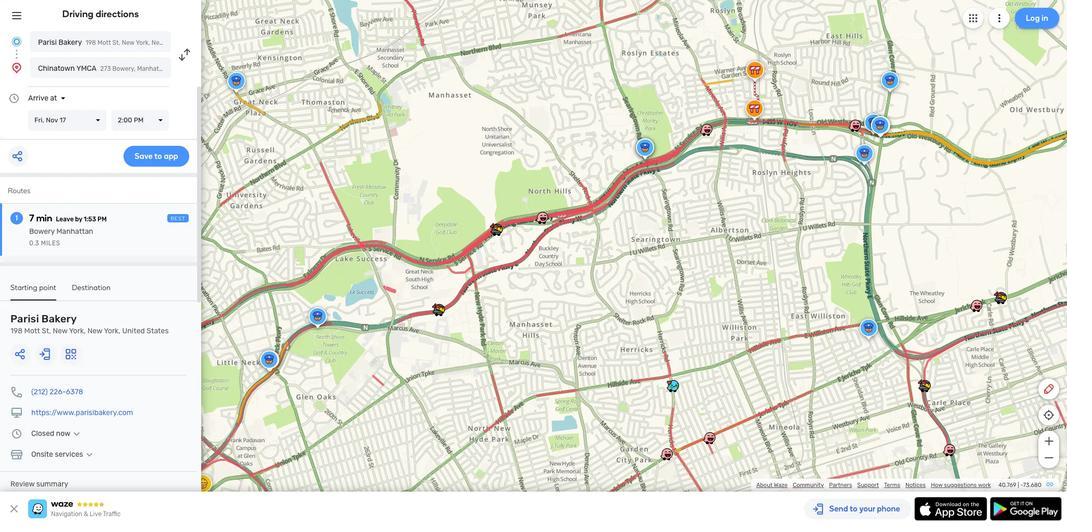 Task type: locate. For each thing, give the bounding box(es) containing it.
4.8
[[134, 489, 179, 523]]

1 vertical spatial pm
[[98, 216, 107, 223]]

review summary
[[10, 480, 68, 489]]

community link
[[793, 482, 824, 489]]

0 vertical spatial pm
[[134, 116, 144, 124]]

bowery
[[29, 227, 55, 236]]

summary
[[36, 480, 68, 489]]

support link
[[857, 482, 879, 489]]

17
[[60, 116, 66, 124]]

driving directions
[[62, 8, 139, 20]]

1:53
[[84, 216, 96, 223]]

1 horizontal spatial st,
[[112, 39, 120, 46]]

arrive at
[[28, 94, 57, 103]]

how suggestions work link
[[931, 482, 991, 489]]

226-
[[49, 388, 66, 397]]

directions
[[96, 8, 139, 20]]

destination button
[[72, 284, 111, 300]]

2:00 pm list box
[[112, 110, 169, 131]]

zoom in image
[[1042, 435, 1055, 448]]

pm inside 7 min leave by 1:53 pm
[[98, 216, 107, 223]]

about waze link
[[756, 482, 788, 489]]

2 vertical spatial states
[[147, 327, 169, 336]]

0 vertical spatial 198
[[86, 39, 96, 46]]

0 vertical spatial chevron down image
[[70, 430, 83, 438]]

pencil image
[[1043, 383, 1055, 396]]

new
[[122, 39, 134, 46], [152, 39, 164, 46], [53, 327, 67, 336], [87, 327, 102, 336]]

0 vertical spatial united
[[181, 39, 201, 46]]

new down "point"
[[53, 327, 67, 336]]

about waze community partners support terms notices how suggestions work
[[756, 482, 991, 489]]

notices
[[906, 482, 926, 489]]

min
[[36, 213, 52, 224]]

partners link
[[829, 482, 852, 489]]

0 vertical spatial parisi bakery 198 mott st, new york, new york, united states
[[38, 38, 221, 47]]

chinatown ymca 273 bowery, manhattan, united states
[[38, 64, 212, 73]]

current location image
[[10, 35, 23, 48]]

pm right 1:53
[[98, 216, 107, 223]]

fri, nov 17
[[34, 116, 66, 124]]

chevron down image
[[70, 430, 83, 438], [83, 451, 96, 459]]

call image
[[10, 386, 23, 399]]

198
[[86, 39, 96, 46], [10, 327, 23, 336]]

2 vertical spatial united
[[122, 327, 145, 336]]

273
[[100, 65, 111, 72]]

mott down starting point button
[[24, 327, 40, 336]]

7
[[29, 213, 34, 224]]

1 vertical spatial states
[[193, 65, 212, 72]]

notices link
[[906, 482, 926, 489]]

mott
[[97, 39, 111, 46], [24, 327, 40, 336]]

198 up ymca
[[86, 39, 96, 46]]

0 horizontal spatial st,
[[42, 327, 51, 336]]

onsite
[[31, 450, 53, 459]]

onsite services button
[[31, 450, 96, 459]]

parisi inside parisi bakery 198 mott st, new york, new york, united states
[[10, 313, 39, 325]]

0 vertical spatial bakery
[[59, 38, 82, 47]]

1 vertical spatial bakery
[[41, 313, 77, 325]]

nov
[[46, 116, 58, 124]]

parisi up chinatown on the top
[[38, 38, 57, 47]]

routes
[[8, 187, 30, 195]]

st, down starting point button
[[42, 327, 51, 336]]

support
[[857, 482, 879, 489]]

1 horizontal spatial pm
[[134, 116, 144, 124]]

1 vertical spatial united
[[172, 65, 191, 72]]

bakery
[[59, 38, 82, 47], [41, 313, 77, 325]]

st, up bowery,
[[112, 39, 120, 46]]

parisi bakery 198 mott st, new york, new york, united states up chinatown ymca 273 bowery, manhattan, united states
[[38, 38, 221, 47]]

0 horizontal spatial 198
[[10, 327, 23, 336]]

&
[[84, 511, 88, 518]]

onsite services
[[31, 450, 83, 459]]

1 vertical spatial parisi
[[10, 313, 39, 325]]

partners
[[829, 482, 852, 489]]

parisi down starting point button
[[10, 313, 39, 325]]

bakery down driving
[[59, 38, 82, 47]]

about
[[756, 482, 773, 489]]

by
[[75, 216, 82, 223]]

work
[[978, 482, 991, 489]]

starting
[[10, 284, 37, 292]]

states
[[202, 39, 221, 46], [193, 65, 212, 72], [147, 327, 169, 336]]

navigation
[[51, 511, 82, 518]]

parisi bakery 198 mott st, new york, new york, united states
[[38, 38, 221, 47], [10, 313, 169, 336]]

best
[[171, 216, 186, 222]]

york,
[[136, 39, 150, 46], [166, 39, 180, 46], [69, 327, 86, 336], [104, 327, 120, 336]]

198 down starting point button
[[10, 327, 23, 336]]

st,
[[112, 39, 120, 46], [42, 327, 51, 336]]

united
[[181, 39, 201, 46], [172, 65, 191, 72], [122, 327, 145, 336]]

chevron down image inside closed now button
[[70, 430, 83, 438]]

leave
[[56, 216, 74, 223]]

clock image up store icon at the left
[[10, 428, 23, 441]]

closed now button
[[31, 430, 83, 438]]

services
[[55, 450, 83, 459]]

community
[[793, 482, 824, 489]]

bakery inside parisi bakery 198 mott st, new york, new york, united states
[[41, 313, 77, 325]]

bakery down "point"
[[41, 313, 77, 325]]

mott up 273
[[97, 39, 111, 46]]

ymca
[[76, 64, 97, 73]]

driving
[[62, 8, 94, 20]]

0 horizontal spatial mott
[[24, 327, 40, 336]]

1 vertical spatial clock image
[[10, 428, 23, 441]]

https://www.parisibakery.com
[[31, 409, 133, 418]]

1 vertical spatial chevron down image
[[83, 451, 96, 459]]

clock image left 'arrive'
[[8, 92, 20, 105]]

(212) 226-6378
[[31, 388, 83, 397]]

chevron down image inside the "onsite services" button
[[83, 451, 96, 459]]

parisi bakery 198 mott st, new york, new york, united states down 'destination' button
[[10, 313, 169, 336]]

clock image
[[8, 92, 20, 105], [10, 428, 23, 441]]

1 horizontal spatial mott
[[97, 39, 111, 46]]

0 vertical spatial parisi
[[38, 38, 57, 47]]

fri,
[[34, 116, 44, 124]]

new down 'destination' button
[[87, 327, 102, 336]]

new up manhattan,
[[152, 39, 164, 46]]

0 horizontal spatial pm
[[98, 216, 107, 223]]

pm
[[134, 116, 144, 124], [98, 216, 107, 223]]

parisi
[[38, 38, 57, 47], [10, 313, 39, 325]]

destination
[[72, 284, 111, 292]]

pm right 2:00
[[134, 116, 144, 124]]

0 vertical spatial states
[[202, 39, 221, 46]]

at
[[50, 94, 57, 103]]



Task type: vqa. For each thing, say whether or not it's contained in the screenshot.
the right the "St,"
yes



Task type: describe. For each thing, give the bounding box(es) containing it.
1 vertical spatial mott
[[24, 327, 40, 336]]

fri, nov 17 list box
[[28, 110, 106, 131]]

|
[[1018, 482, 1019, 489]]

bowery manhattan 0.3 miles
[[29, 227, 93, 247]]

link image
[[1046, 481, 1054, 489]]

chevron down image for now
[[70, 430, 83, 438]]

40.769 | -73.680
[[998, 482, 1042, 489]]

manhattan,
[[137, 65, 170, 72]]

0.3
[[29, 240, 39, 247]]

1 vertical spatial st,
[[42, 327, 51, 336]]

6378
[[66, 388, 83, 397]]

review
[[10, 480, 35, 489]]

terms
[[884, 482, 900, 489]]

new up chinatown ymca 273 bowery, manhattan, united states
[[122, 39, 134, 46]]

arrive
[[28, 94, 48, 103]]

store image
[[10, 449, 23, 461]]

0 vertical spatial clock image
[[8, 92, 20, 105]]

manhattan
[[56, 227, 93, 236]]

starting point
[[10, 284, 56, 292]]

miles
[[41, 240, 60, 247]]

computer image
[[10, 407, 23, 420]]

73.680
[[1023, 482, 1042, 489]]

closed
[[31, 430, 54, 438]]

2:00 pm
[[118, 116, 144, 124]]

zoom out image
[[1042, 452, 1055, 464]]

states inside chinatown ymca 273 bowery, manhattan, united states
[[193, 65, 212, 72]]

closed now
[[31, 430, 70, 438]]

https://www.parisibakery.com link
[[31, 409, 133, 418]]

1 horizontal spatial 198
[[86, 39, 96, 46]]

how
[[931, 482, 943, 489]]

waze
[[774, 482, 788, 489]]

chinatown
[[38, 64, 75, 73]]

(212) 226-6378 link
[[31, 388, 83, 397]]

point
[[39, 284, 56, 292]]

1 vertical spatial 198
[[10, 327, 23, 336]]

now
[[56, 430, 70, 438]]

bowery,
[[112, 65, 136, 72]]

1
[[15, 214, 18, 223]]

(212)
[[31, 388, 48, 397]]

pm inside list box
[[134, 116, 144, 124]]

terms link
[[884, 482, 900, 489]]

suggestions
[[944, 482, 977, 489]]

chevron down image for services
[[83, 451, 96, 459]]

40.769
[[998, 482, 1016, 489]]

starting point button
[[10, 284, 56, 301]]

0 vertical spatial mott
[[97, 39, 111, 46]]

united inside chinatown ymca 273 bowery, manhattan, united states
[[172, 65, 191, 72]]

x image
[[8, 503, 20, 516]]

-
[[1021, 482, 1023, 489]]

1 vertical spatial parisi bakery 198 mott st, new york, new york, united states
[[10, 313, 169, 336]]

0 vertical spatial st,
[[112, 39, 120, 46]]

navigation & live traffic
[[51, 511, 121, 518]]

live
[[90, 511, 102, 518]]

2:00
[[118, 116, 132, 124]]

traffic
[[103, 511, 121, 518]]

7 min leave by 1:53 pm
[[29, 213, 107, 224]]

location image
[[10, 62, 23, 74]]



